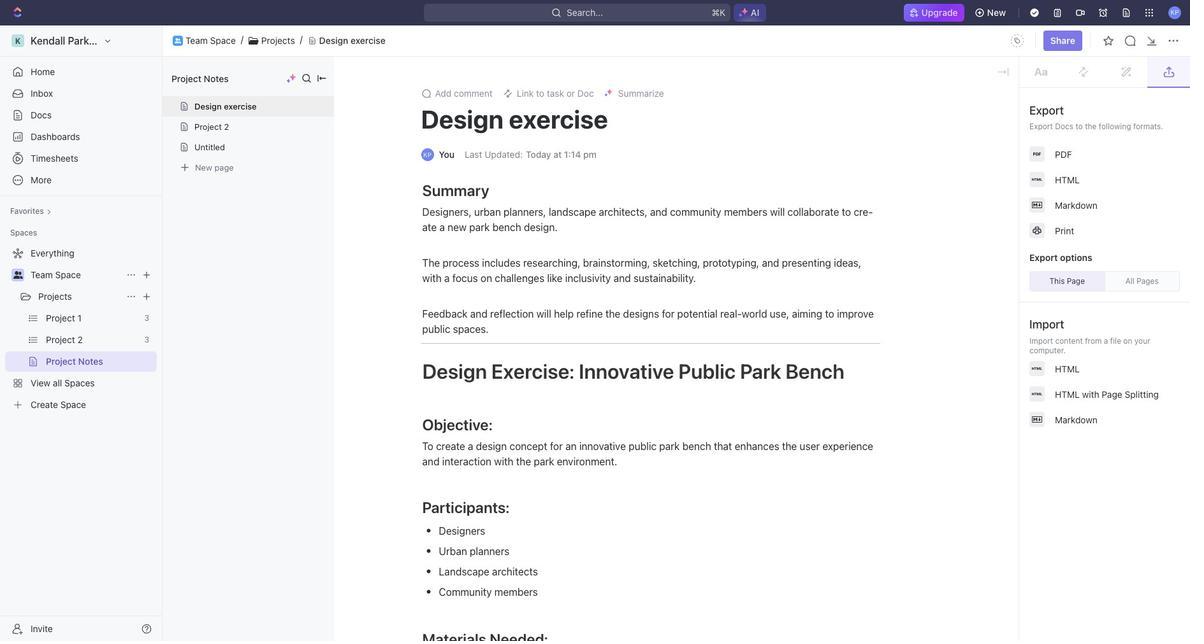 Task type: locate. For each thing, give the bounding box(es) containing it.
1 vertical spatial user group image
[[13, 272, 23, 279]]

2
[[224, 122, 229, 132], [77, 335, 83, 346]]

to create a design concept for an innovative public park bench that enhances the user experience and interaction with the park environment.
[[422, 441, 876, 468]]

process
[[443, 258, 479, 269]]

new right upgrade
[[987, 7, 1006, 18]]

urban planners
[[439, 546, 510, 558]]

1 vertical spatial project notes
[[46, 356, 103, 367]]

2 vertical spatial export
[[1029, 252, 1058, 263]]

1 html from the top
[[1055, 174, 1080, 185]]

world
[[742, 309, 767, 320]]

favorites button
[[5, 204, 56, 219]]

project 2 up untitled
[[194, 122, 229, 132]]

and inside designers, urban planners, landscape architects, and community members will collaborate to cre ate a new park bench design.
[[650, 207, 667, 218]]

dashboards link
[[5, 127, 157, 147]]

2 vertical spatial html
[[1055, 389, 1080, 400]]

bench down planners,
[[492, 222, 521, 233]]

kendall parks's workspace
[[31, 35, 158, 47]]

docs up pdf
[[1055, 122, 1074, 131]]

0 horizontal spatial new
[[195, 162, 212, 172]]

pm
[[583, 149, 597, 160]]

0 horizontal spatial for
[[550, 441, 563, 453]]

or
[[567, 88, 575, 99]]

1 vertical spatial public
[[629, 441, 657, 453]]

3 for 1
[[144, 314, 149, 323]]

0 vertical spatial bench
[[492, 222, 521, 233]]

kendall parks's workspace, , element
[[11, 34, 24, 47]]

2 horizontal spatial park
[[659, 441, 680, 453]]

1 horizontal spatial new
[[987, 7, 1006, 18]]

1 horizontal spatial docs
[[1055, 122, 1074, 131]]

0 horizontal spatial kp
[[423, 151, 432, 159]]

exercise
[[351, 35, 386, 46], [224, 101, 257, 112], [509, 104, 608, 134]]

ai button
[[734, 4, 766, 22]]

space
[[210, 35, 236, 46], [55, 270, 81, 280], [60, 400, 86, 411]]

1 export from the top
[[1029, 104, 1064, 117]]

to right aiming
[[825, 309, 834, 320]]

0 vertical spatial projects link
[[261, 35, 295, 46]]

1 horizontal spatial members
[[724, 207, 767, 218]]

for left 'an'
[[550, 441, 563, 453]]

1 vertical spatial team space link
[[31, 265, 121, 286]]

sustainability.
[[633, 273, 696, 284]]

will left 'help'
[[537, 309, 551, 320]]

3 for 2
[[144, 335, 149, 345]]

1 horizontal spatial team space
[[186, 35, 236, 46]]

1 3 from the top
[[144, 314, 149, 323]]

new inside button
[[987, 7, 1006, 18]]

0 vertical spatial team
[[186, 35, 208, 46]]

0 vertical spatial will
[[770, 207, 785, 218]]

page right this on the right top of page
[[1067, 277, 1085, 286]]

1 horizontal spatial kp
[[1171, 8, 1179, 16]]

export for export docs to the following formats.
[[1029, 122, 1053, 131]]

design.
[[524, 222, 558, 233]]

0 horizontal spatial exercise
[[224, 101, 257, 112]]

new left the page
[[195, 162, 212, 172]]

0 horizontal spatial team space link
[[31, 265, 121, 286]]

0 vertical spatial html
[[1055, 174, 1080, 185]]

1 vertical spatial team
[[31, 270, 53, 280]]

project inside project notes link
[[46, 356, 76, 367]]

0 vertical spatial markdown
[[1055, 200, 1098, 211]]

1 horizontal spatial spaces
[[64, 378, 95, 389]]

0 horizontal spatial project 2
[[46, 335, 83, 346]]

members down architects
[[495, 587, 538, 599]]

project 1 link
[[46, 309, 139, 329]]

2 3 from the top
[[144, 335, 149, 345]]

and inside feedback and reflection will help refine the designs for potential real-world use, aiming to improve public spaces.
[[470, 309, 488, 320]]

and right the architects,
[[650, 207, 667, 218]]

project notes inside project notes link
[[46, 356, 103, 367]]

markdown up print at the top of the page
[[1055, 200, 1098, 211]]

view all spaces
[[31, 378, 95, 389]]

2 vertical spatial park
[[534, 456, 554, 468]]

designers, urban planners, landscape architects, and community members will collaborate to cre ate a new park bench design.
[[422, 207, 873, 233]]

1 vertical spatial html
[[1055, 364, 1080, 375]]

project for project notes link
[[46, 356, 76, 367]]

0 horizontal spatial notes
[[78, 356, 103, 367]]

a left the new
[[439, 222, 445, 233]]

2 markdown from the top
[[1055, 415, 1098, 426]]

pdf
[[1055, 149, 1072, 160]]

3 right "project 1" link
[[144, 314, 149, 323]]

team space
[[186, 35, 236, 46], [31, 270, 81, 280]]

tree containing everything
[[5, 244, 157, 416]]

home
[[31, 66, 55, 77]]

0 vertical spatial public
[[422, 324, 450, 335]]

notes
[[204, 73, 229, 84], [78, 356, 103, 367]]

for right designs
[[662, 309, 675, 320]]

community
[[439, 587, 492, 599]]

and left presenting
[[762, 258, 779, 269]]

dropdown menu image
[[1007, 31, 1027, 51]]

0 vertical spatial team space
[[186, 35, 236, 46]]

team space inside sidebar navigation
[[31, 270, 81, 280]]

park down urban
[[469, 222, 490, 233]]

project for "project 1" link
[[46, 313, 75, 324]]

0 vertical spatial for
[[662, 309, 675, 320]]

0 horizontal spatial projects link
[[38, 287, 121, 307]]

spaces up "create space" link
[[64, 378, 95, 389]]

team for user group image to the top
[[186, 35, 208, 46]]

use,
[[770, 309, 789, 320]]

0 vertical spatial kp
[[1171, 8, 1179, 16]]

bench
[[492, 222, 521, 233], [682, 441, 711, 453]]

1 vertical spatial new
[[195, 162, 212, 172]]

0 horizontal spatial public
[[422, 324, 450, 335]]

projects link
[[261, 35, 295, 46], [38, 287, 121, 307]]

design exercise
[[319, 35, 386, 46], [194, 101, 257, 112], [421, 104, 608, 134]]

on
[[481, 273, 492, 284]]

docs down inbox
[[31, 110, 52, 120]]

1 vertical spatial bench
[[682, 441, 711, 453]]

innovative
[[579, 360, 674, 384]]

will inside feedback and reflection will help refine the designs for potential real-world use, aiming to improve public spaces.
[[537, 309, 551, 320]]

tree
[[5, 244, 157, 416]]

0 horizontal spatial docs
[[31, 110, 52, 120]]

html
[[1055, 174, 1080, 185], [1055, 364, 1080, 375], [1055, 389, 1080, 400]]

0 horizontal spatial team space
[[31, 270, 81, 280]]

project 2 inside sidebar navigation
[[46, 335, 83, 346]]

1 horizontal spatial projects link
[[261, 35, 295, 46]]

presenting
[[782, 258, 831, 269]]

will left "collaborate"
[[770, 207, 785, 218]]

0 vertical spatial team space link
[[186, 35, 236, 46]]

2 html from the top
[[1055, 364, 1080, 375]]

html with page splitting
[[1055, 389, 1159, 400]]

with down the the
[[422, 273, 442, 284]]

project 2 down project 1
[[46, 335, 83, 346]]

0 horizontal spatial project notes
[[46, 356, 103, 367]]

0 vertical spatial spaces
[[10, 228, 37, 238]]

0 horizontal spatial user group image
[[13, 272, 23, 279]]

link to task or doc button
[[498, 85, 599, 103]]

markdown down html with page splitting
[[1055, 415, 1098, 426]]

spaces down favorites
[[10, 228, 37, 238]]

3 export from the top
[[1029, 252, 1058, 263]]

0 vertical spatial space
[[210, 35, 236, 46]]

planners
[[470, 546, 510, 558]]

1 vertical spatial space
[[55, 270, 81, 280]]

team space link for user group image within the sidebar navigation
[[31, 265, 121, 286]]

export options
[[1029, 252, 1092, 263]]

public down feedback
[[422, 324, 450, 335]]

export for export options
[[1029, 252, 1058, 263]]

summary
[[422, 182, 489, 200]]

share
[[1050, 35, 1075, 46]]

2 vertical spatial with
[[494, 456, 513, 468]]

park
[[740, 360, 781, 384]]

and down to
[[422, 456, 440, 468]]

design
[[319, 35, 348, 46], [194, 101, 222, 112], [421, 104, 504, 134], [422, 360, 487, 384]]

a left focus
[[444, 273, 450, 284]]

1 horizontal spatial team
[[186, 35, 208, 46]]

2 horizontal spatial with
[[1082, 389, 1099, 400]]

with inside the process includes researching, brainstorming, sketching, prototyping, and presenting ideas, with a focus on challenges like inclusivity and sustainability.
[[422, 273, 442, 284]]

2 horizontal spatial design exercise
[[421, 104, 608, 134]]

1 horizontal spatial projects
[[261, 35, 295, 46]]

team
[[186, 35, 208, 46], [31, 270, 53, 280]]

prototyping,
[[703, 258, 759, 269]]

challenges
[[495, 273, 544, 284]]

1 vertical spatial markdown
[[1055, 415, 1098, 426]]

add comment
[[435, 88, 493, 99]]

new
[[987, 7, 1006, 18], [195, 162, 212, 172]]

0 vertical spatial export
[[1029, 104, 1064, 117]]

1 horizontal spatial exercise
[[351, 35, 386, 46]]

environment.
[[557, 456, 617, 468]]

with down design
[[494, 456, 513, 468]]

sketching,
[[653, 258, 700, 269]]

1 vertical spatial project 2
[[46, 335, 83, 346]]

spaces
[[10, 228, 37, 238], [64, 378, 95, 389]]

3 html from the top
[[1055, 389, 1080, 400]]

0 vertical spatial docs
[[31, 110, 52, 120]]

0 horizontal spatial will
[[537, 309, 551, 320]]

1 vertical spatial notes
[[78, 356, 103, 367]]

landscape
[[549, 207, 596, 218]]

2 up untitled
[[224, 122, 229, 132]]

0 vertical spatial projects
[[261, 35, 295, 46]]

3 up project notes link
[[144, 335, 149, 345]]

user group image
[[175, 38, 181, 43], [13, 272, 23, 279]]

2 horizontal spatial exercise
[[509, 104, 608, 134]]

public right 'innovative'
[[629, 441, 657, 453]]

0 horizontal spatial park
[[469, 222, 490, 233]]

0 vertical spatial with
[[422, 273, 442, 284]]

link to task or doc
[[517, 88, 594, 99]]

comment
[[454, 88, 493, 99]]

0 vertical spatial members
[[724, 207, 767, 218]]

a inside to create a design concept for an innovative public park bench that enhances the user experience and interaction with the park environment.
[[468, 441, 473, 453]]

2 export from the top
[[1029, 122, 1053, 131]]

1 horizontal spatial team space link
[[186, 35, 236, 46]]

for inside to create a design concept for an innovative public park bench that enhances the user experience and interaction with the park environment.
[[550, 441, 563, 453]]

project 2
[[194, 122, 229, 132], [46, 335, 83, 346]]

1 markdown from the top
[[1055, 200, 1098, 211]]

2 down 1
[[77, 335, 83, 346]]

docs inside 'link'
[[31, 110, 52, 120]]

1 vertical spatial team space
[[31, 270, 81, 280]]

1 vertical spatial for
[[550, 441, 563, 453]]

to right link
[[536, 88, 544, 99]]

designs
[[623, 309, 659, 320]]

0 vertical spatial new
[[987, 7, 1006, 18]]

projects for right projects link
[[261, 35, 295, 46]]

space for user group image within the sidebar navigation
[[55, 270, 81, 280]]

a up interaction
[[468, 441, 473, 453]]

public
[[678, 360, 736, 384]]

with inside to create a design concept for an innovative public park bench that enhances the user experience and interaction with the park environment.
[[494, 456, 513, 468]]

with left "splitting"
[[1082, 389, 1099, 400]]

0 vertical spatial project notes
[[171, 73, 229, 84]]

to left following
[[1076, 122, 1083, 131]]

exercise for designers, urban planners, landscape architects, and community members will collaborate to cre ate a new park bench design.
[[509, 104, 608, 134]]

the left following
[[1085, 122, 1097, 131]]

1 horizontal spatial will
[[770, 207, 785, 218]]

formats.
[[1133, 122, 1163, 131]]

public inside to create a design concept for an innovative public park bench that enhances the user experience and interaction with the park environment.
[[629, 441, 657, 453]]

1 horizontal spatial user group image
[[175, 38, 181, 43]]

tree inside sidebar navigation
[[5, 244, 157, 416]]

to inside feedback and reflection will help refine the designs for potential real-world use, aiming to improve public spaces.
[[825, 309, 834, 320]]

1 vertical spatial members
[[495, 587, 538, 599]]

and
[[650, 207, 667, 218], [762, 258, 779, 269], [614, 273, 631, 284], [470, 309, 488, 320], [422, 456, 440, 468]]

to
[[422, 441, 433, 453]]

1 horizontal spatial page
[[1102, 389, 1122, 400]]

2 vertical spatial a
[[468, 441, 473, 453]]

projects inside sidebar navigation
[[38, 291, 72, 302]]

bench left the "that"
[[682, 441, 711, 453]]

team inside tree
[[31, 270, 53, 280]]

park down concept at the left bottom
[[534, 456, 554, 468]]

members right community
[[724, 207, 767, 218]]

1 horizontal spatial public
[[629, 441, 657, 453]]

0 horizontal spatial with
[[422, 273, 442, 284]]

ate
[[422, 207, 873, 233]]

1 horizontal spatial project 2
[[194, 122, 229, 132]]

project inside the "project 2" link
[[46, 335, 75, 346]]

0 horizontal spatial projects
[[38, 291, 72, 302]]

team space link
[[186, 35, 236, 46], [31, 265, 121, 286]]

1 horizontal spatial bench
[[682, 441, 711, 453]]

0 horizontal spatial team
[[31, 270, 53, 280]]

page left "splitting"
[[1102, 389, 1122, 400]]

project inside "project 1" link
[[46, 313, 75, 324]]

1 horizontal spatial 2
[[224, 122, 229, 132]]

planners,
[[504, 207, 546, 218]]

and inside to create a design concept for an innovative public park bench that enhances the user experience and interaction with the park environment.
[[422, 456, 440, 468]]

markdown
[[1055, 200, 1098, 211], [1055, 415, 1098, 426]]

an
[[565, 441, 577, 453]]

you
[[439, 149, 455, 160]]

the right refine
[[606, 309, 620, 320]]

favorites
[[10, 207, 44, 216]]

0 vertical spatial park
[[469, 222, 490, 233]]

and up 'spaces.'
[[470, 309, 488, 320]]

0 vertical spatial page
[[1067, 277, 1085, 286]]

to left cre
[[842, 207, 851, 218]]

1 vertical spatial will
[[537, 309, 551, 320]]

kp inside dropdown button
[[1171, 8, 1179, 16]]

experience
[[823, 441, 873, 453]]

urban
[[474, 207, 501, 218]]

1 horizontal spatial with
[[494, 456, 513, 468]]

docs
[[31, 110, 52, 120], [1055, 122, 1074, 131]]

bench inside designers, urban planners, landscape architects, and community members will collaborate to cre ate a new park bench design.
[[492, 222, 521, 233]]

docs link
[[5, 105, 157, 126]]

2 inside tree
[[77, 335, 83, 346]]

park left the "that"
[[659, 441, 680, 453]]

design exercise for project 2
[[194, 101, 257, 112]]

to inside dropdown button
[[536, 88, 544, 99]]

1 horizontal spatial notes
[[204, 73, 229, 84]]

design
[[476, 441, 507, 453]]

user
[[800, 441, 820, 453]]

1 horizontal spatial for
[[662, 309, 675, 320]]

summarize
[[618, 88, 664, 99]]

that
[[714, 441, 732, 453]]

refine
[[577, 309, 603, 320]]

aiming
[[792, 309, 822, 320]]



Task type: vqa. For each thing, say whether or not it's contained in the screenshot.
timesheets link
yes



Task type: describe. For each thing, give the bounding box(es) containing it.
like
[[547, 273, 563, 284]]

ideas,
[[834, 258, 861, 269]]

task
[[547, 88, 564, 99]]

export for export
[[1029, 104, 1064, 117]]

exercise for project 2
[[224, 101, 257, 112]]

architects,
[[599, 207, 647, 218]]

1 vertical spatial with
[[1082, 389, 1099, 400]]

innovative
[[579, 441, 626, 453]]

project 1
[[46, 313, 82, 324]]

add
[[435, 88, 451, 99]]

team space for user group image within the sidebar navigation
[[31, 270, 81, 280]]

0 vertical spatial 2
[[224, 122, 229, 132]]

collaborate
[[788, 207, 839, 218]]

designers,
[[422, 207, 472, 218]]

notes inside tree
[[78, 356, 103, 367]]

parks's
[[68, 35, 102, 47]]

1
[[77, 313, 82, 324]]

timesheets link
[[5, 149, 157, 169]]

ai
[[751, 7, 759, 18]]

will inside designers, urban planners, landscape architects, and community members will collaborate to cre ate a new park bench design.
[[770, 207, 785, 218]]

reflection
[[490, 309, 534, 320]]

for inside feedback and reflection will help refine the designs for potential real-world use, aiming to improve public spaces.
[[662, 309, 675, 320]]

0 vertical spatial project 2
[[194, 122, 229, 132]]

team for user group image within the sidebar navigation
[[31, 270, 53, 280]]

summarize button
[[599, 85, 669, 103]]

print
[[1055, 225, 1074, 236]]

doc
[[577, 88, 594, 99]]

home link
[[5, 62, 157, 82]]

1 horizontal spatial design exercise
[[319, 35, 386, 46]]

help
[[554, 309, 574, 320]]

space for user group image to the top
[[210, 35, 236, 46]]

k
[[15, 36, 21, 46]]

improve
[[837, 309, 874, 320]]

public inside feedback and reflection will help refine the designs for potential real-world use, aiming to improve public spaces.
[[422, 324, 450, 335]]

today
[[526, 149, 551, 160]]

the inside feedback and reflection will help refine the designs for potential real-world use, aiming to improve public spaces.
[[606, 309, 620, 320]]

sidebar navigation
[[0, 25, 165, 642]]

the process includes researching, brainstorming, sketching, prototyping, and presenting ideas, with a focus on challenges like inclusivity and sustainability.
[[422, 258, 864, 284]]

inclusivity
[[565, 273, 611, 284]]

view
[[31, 378, 50, 389]]

team space link for user group image to the top
[[186, 35, 236, 46]]

brainstorming,
[[583, 258, 650, 269]]

new for new page
[[195, 162, 212, 172]]

everything
[[31, 248, 74, 259]]

create
[[31, 400, 58, 411]]

includes
[[482, 258, 521, 269]]

0 horizontal spatial page
[[1067, 277, 1085, 286]]

spaces.
[[453, 324, 489, 335]]

objective:
[[422, 416, 493, 434]]

the down concept at the left bottom
[[516, 456, 531, 468]]

last updated: today at 1:14 pm
[[465, 149, 597, 160]]

a inside designers, urban planners, landscape architects, and community members will collaborate to cre ate a new park bench design.
[[439, 222, 445, 233]]

0 horizontal spatial members
[[495, 587, 538, 599]]

real-
[[720, 309, 742, 320]]

1 horizontal spatial project notes
[[171, 73, 229, 84]]

a inside the process includes researching, brainstorming, sketching, prototyping, and presenting ideas, with a focus on challenges like inclusivity and sustainability.
[[444, 273, 450, 284]]

concept
[[510, 441, 547, 453]]

new button
[[969, 3, 1014, 23]]

link
[[517, 88, 534, 99]]

park inside designers, urban planners, landscape architects, and community members will collaborate to cre ate a new park bench design.
[[469, 222, 490, 233]]

focus
[[452, 273, 478, 284]]

researching,
[[523, 258, 580, 269]]

community members
[[439, 587, 538, 599]]

1 vertical spatial docs
[[1055, 122, 1074, 131]]

user group image inside sidebar navigation
[[13, 272, 23, 279]]

participants:
[[422, 499, 510, 517]]

view all spaces link
[[5, 374, 154, 394]]

0 vertical spatial user group image
[[175, 38, 181, 43]]

project 2 link
[[46, 330, 139, 351]]

updated:
[[485, 149, 523, 160]]

this
[[1050, 277, 1065, 286]]

cre
[[854, 207, 873, 218]]

splitting
[[1125, 389, 1159, 400]]

all
[[1126, 277, 1135, 286]]

new for new
[[987, 7, 1006, 18]]

interaction
[[442, 456, 491, 468]]

1 vertical spatial projects link
[[38, 287, 121, 307]]

and down brainstorming,
[[614, 273, 631, 284]]

1 horizontal spatial park
[[534, 456, 554, 468]]

exercise:
[[491, 360, 574, 384]]

kendall
[[31, 35, 65, 47]]

to inside designers, urban planners, landscape architects, and community members will collaborate to cre ate a new park bench design.
[[842, 207, 851, 218]]

feedback
[[422, 309, 468, 320]]

more
[[31, 175, 52, 186]]

at
[[553, 149, 562, 160]]

landscape
[[439, 567, 489, 578]]

timesheets
[[31, 153, 78, 164]]

new page
[[195, 162, 234, 172]]

page
[[214, 162, 234, 172]]

project for the "project 2" link
[[46, 335, 75, 346]]

new
[[448, 222, 467, 233]]

team space for user group image to the top
[[186, 35, 236, 46]]

create space
[[31, 400, 86, 411]]

this page
[[1050, 277, 1085, 286]]

⌘k
[[711, 7, 725, 18]]

bench inside to create a design concept for an innovative public park bench that enhances the user experience and interaction with the park environment.
[[682, 441, 711, 453]]

design exercise: innovative public park bench
[[422, 360, 845, 384]]

export docs to the following formats.
[[1029, 122, 1163, 131]]

kp button
[[1165, 3, 1185, 23]]

1 vertical spatial kp
[[423, 151, 432, 159]]

invite
[[31, 624, 53, 635]]

1 vertical spatial spaces
[[64, 378, 95, 389]]

members inside designers, urban planners, landscape architects, and community members will collaborate to cre ate a new park bench design.
[[724, 207, 767, 218]]

the left user
[[782, 441, 797, 453]]

all pages
[[1126, 277, 1159, 286]]

everything link
[[5, 244, 154, 264]]

0 vertical spatial notes
[[204, 73, 229, 84]]

search...
[[567, 7, 603, 18]]

design exercise for designers, urban planners, landscape architects, and community members will collaborate to cre ate a new park bench design.
[[421, 104, 608, 134]]

upgrade
[[921, 7, 958, 18]]

enhances
[[735, 441, 779, 453]]

1 vertical spatial page
[[1102, 389, 1122, 400]]

upgrade link
[[904, 4, 964, 22]]

0 horizontal spatial spaces
[[10, 228, 37, 238]]

urban
[[439, 546, 467, 558]]

projects for bottom projects link
[[38, 291, 72, 302]]

following
[[1099, 122, 1131, 131]]

2 vertical spatial space
[[60, 400, 86, 411]]

designers
[[439, 526, 485, 537]]

1:14
[[564, 149, 581, 160]]

bench
[[786, 360, 845, 384]]

landscape architects
[[439, 567, 538, 578]]



